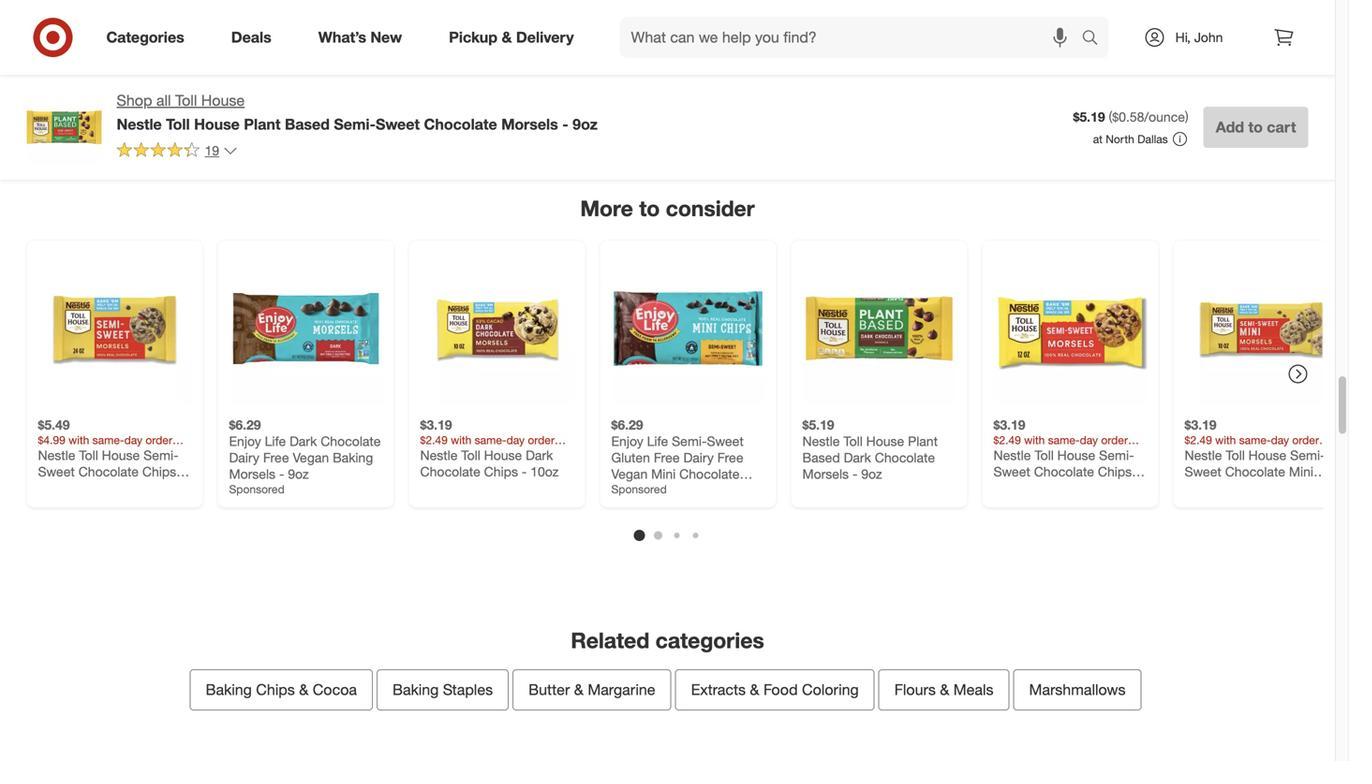 Task type: describe. For each thing, give the bounding box(es) containing it.
nestle toll house butterscotch chips - 11oz link
[[612, 0, 765, 37]]

semi- for nestle toll house semi- sweet chocolate chips - 12oz
[[1099, 448, 1135, 464]]

toll inside nestle toll house semi- sweet chocolate chips - 24oz
[[79, 448, 98, 464]]

- inside nestle toll house semi- sweet chocolate chips - 24oz
[[180, 464, 185, 480]]

margarine
[[588, 681, 656, 699]]

semi- for nestle toll house semi- sweet chocolate mini chocolate chips - 10oz
[[1291, 448, 1326, 464]]

nestle toll house butterscotch chips - 11oz add to cart
[[612, 0, 734, 56]]

cart inside toll house semi-sweet mini chocolate chips - 20oz add to cart
[[276, 42, 298, 56]]

nestle inside shop all toll house nestle toll house plant based semi-sweet chocolate morsels  - 9oz
[[117, 115, 162, 133]]

- inside $5.19 nestle toll house plant based dark chocolate morsels - 9oz
[[853, 466, 858, 483]]

consider
[[666, 195, 755, 221]]

toll inside nestle toll house dark chocolate chips - 10oz
[[461, 448, 481, 464]]

chocolate inside nestle toll house semi- sweet chocolate chips - 12oz
[[1034, 464, 1095, 480]]

meals
[[954, 681, 994, 699]]

cart inside nestle toll house butterscotch chips - 11oz add to cart
[[658, 42, 680, 56]]

coloring
[[802, 681, 859, 699]]

19
[[205, 142, 219, 159]]

(
[[1109, 109, 1113, 125]]

sweet for $6.29 enjoy life semi-sweet gluten free dairy free vegan mini chocolate chips - 10oz
[[707, 433, 744, 450]]

extracts & food coloring
[[691, 681, 859, 699]]

sweet for nestle toll house semi- sweet chocolate chips - 24oz
[[38, 464, 75, 480]]

nestle toll house dark chocolate chips - 10oz image
[[420, 252, 574, 406]]

chips inside nestle toll house semi- sweet chocolate chips - 24oz
[[142, 464, 176, 480]]

sponsored inside $6.29 enjoy life dark chocolate dairy free vegan baking morsels - 9oz sponsored
[[229, 483, 285, 497]]

to inside toll house semi-sweet mini chocolate chips - 20oz add to cart
[[262, 42, 273, 56]]

flours & meals link
[[879, 670, 1010, 711]]

mini inside $6.29 enjoy life semi-sweet gluten free dairy free vegan mini chocolate chips - 10oz
[[651, 466, 676, 483]]

mini inside nestle toll house semi- sweet chocolate mini chocolate chips - 10oz add to cart
[[142, 4, 167, 20]]

3 free from the left
[[718, 450, 744, 466]]

enjoy life semi-sweet gluten free dairy free vegan mini chocolate chips - 10oz image
[[612, 252, 765, 406]]

morsels inside shop all toll house nestle toll house plant based semi-sweet chocolate morsels  - 9oz
[[501, 115, 558, 133]]

sweet inside toll house semi-sweet mini chocolate chips - 20oz add to cart
[[329, 0, 365, 4]]

& for flours
[[940, 681, 950, 699]]

baking chips & cocoa
[[206, 681, 357, 699]]

baking inside $6.29 enjoy life dark chocolate dairy free vegan baking morsels - 9oz sponsored
[[333, 450, 373, 466]]

john
[[1195, 29, 1223, 45]]

vegan inside $6.29 enjoy life semi-sweet gluten free dairy free vegan mini chocolate chips - 10oz
[[612, 466, 648, 483]]

$5.19 for $5.19 nestle toll house plant based dark chocolate morsels - 9oz
[[803, 417, 835, 433]]

morsels inside $6.29 enjoy life dark chocolate dairy free vegan baking morsels - 9oz sponsored
[[229, 466, 276, 483]]

house inside nestle toll house semi- sweet chocolate chips - 24oz
[[102, 448, 140, 464]]

$0.58
[[1113, 109, 1145, 125]]

9oz inside $5.19 nestle toll house plant based dark chocolate morsels - 9oz
[[862, 466, 882, 483]]

based inside shop all toll house nestle toll house plant based semi-sweet chocolate morsels  - 9oz
[[285, 115, 330, 133]]

house inside nestle toll house butterscotch chips - 11oz add to cart
[[675, 0, 713, 4]]

$3.19 for nestle toll house semi- sweet chocolate mini chocolate chips - 10oz
[[1185, 417, 1217, 433]]

add inside nestle toll house semi- sweet chocolate mini chocolate chips - 10oz add to cart
[[46, 42, 68, 56]]

- inside $6.29 enjoy life dark chocolate dairy free vegan baking morsels - 9oz sponsored
[[279, 466, 284, 483]]

nestle toll house semi- sweet chocolate mini chocolate chips - 10oz add to cart
[[38, 0, 179, 56]]

nestle toll house semi- sweet chocolate mini chocolate chips - 10oz link
[[38, 0, 192, 37]]

sweet inside shop all toll house nestle toll house plant based semi-sweet chocolate morsels  - 9oz
[[376, 115, 420, 133]]

toll inside toll house semi-sweet mini chocolate chips - 20oz add to cart
[[229, 0, 248, 4]]

image of nestle toll house plant based semi-sweet chocolate morsels  - 9oz image
[[27, 90, 102, 165]]

life for gluten
[[647, 433, 668, 450]]

nestle toll house semi-sweet chocolate chips - 24oz image
[[38, 252, 192, 406]]

delivery
[[516, 28, 574, 46]]

cart inside nestle toll house semi- sweet chocolate mini chocolate chips - 10oz add to cart
[[85, 42, 107, 56]]

- inside nestle toll house semi- sweet chocolate mini chocolate chips - 10oz add to cart
[[139, 20, 145, 37]]

at north dallas
[[1093, 132, 1168, 146]]

- inside shop all toll house nestle toll house plant based semi-sweet chocolate morsels  - 9oz
[[563, 115, 569, 133]]

$5.19 nestle toll house plant based dark chocolate morsels - 9oz
[[803, 417, 938, 483]]

- inside the nestle toll house semi- sweet chocolate mini chocolate chips - 10oz
[[1287, 480, 1292, 497]]

search
[[1074, 30, 1119, 48]]

10oz inside nestle toll house semi- sweet chocolate mini chocolate chips - 10oz add to cart
[[148, 20, 176, 37]]

house inside nestle toll house semi- sweet chocolate chips - 12oz
[[1058, 448, 1096, 464]]

baking staples
[[393, 681, 493, 699]]

what's new
[[318, 28, 402, 46]]

cocoa
[[313, 681, 357, 699]]

pickup & delivery
[[449, 28, 574, 46]]

butter & margarine
[[529, 681, 656, 699]]

flours & meals
[[895, 681, 994, 699]]

related
[[571, 628, 650, 654]]

nestle inside $5.19 nestle toll house plant based dark chocolate morsels - 9oz
[[803, 433, 840, 450]]

nestle for nestle toll house semi- sweet chocolate mini chocolate chips - 10oz add to cart
[[38, 0, 75, 4]]

categories
[[656, 628, 765, 654]]

more to consider
[[581, 195, 755, 221]]

baking chips & cocoa link
[[190, 670, 373, 711]]

baking staples link
[[377, 670, 509, 711]]

pickup & delivery link
[[433, 17, 598, 58]]

at
[[1093, 132, 1103, 146]]

$3.19 for nestle toll house semi- sweet chocolate chips - 12oz
[[994, 417, 1026, 433]]

search button
[[1074, 17, 1119, 62]]

chocolate inside $5.19 nestle toll house plant based dark chocolate morsels - 9oz
[[875, 450, 935, 466]]

chips inside nestle toll house dark chocolate chips - 10oz
[[484, 464, 518, 480]]

food
[[764, 681, 798, 699]]

to inside nestle toll house butterscotch chips - 11oz add to cart
[[644, 42, 655, 56]]

mini inside the nestle toll house semi- sweet chocolate mini chocolate chips - 10oz
[[1289, 464, 1314, 480]]

- inside nestle toll house butterscotch chips - 11oz add to cart
[[729, 4, 734, 20]]

- inside toll house semi-sweet mini chocolate chips - 20oz add to cart
[[359, 4, 364, 20]]

nestle toll house semi- sweet chocolate mini chocolate chips - 10oz
[[1185, 448, 1326, 497]]

semi- inside toll house semi-sweet mini chocolate chips - 20oz add to cart
[[294, 0, 329, 4]]

categories
[[106, 28, 184, 46]]

to inside nestle toll house semi- sweet chocolate mini chocolate chips - 10oz add to cart
[[71, 42, 82, 56]]

$5.19 ( $0.58 /ounce )
[[1074, 109, 1189, 125]]

toll inside nestle toll house semi- sweet chocolate mini chocolate chips - 10oz add to cart
[[79, 0, 98, 4]]

enjoy for dairy
[[229, 433, 261, 450]]

chocolate inside nestle toll house semi- sweet chocolate chips - 24oz
[[78, 464, 139, 480]]

nestle toll house semi-sweet chocolate chips - 12oz image
[[994, 252, 1148, 406]]

- inside $6.29 enjoy life semi-sweet gluten free dairy free vegan mini chocolate chips - 10oz
[[649, 483, 654, 499]]

9oz inside $6.29 enjoy life dark chocolate dairy free vegan baking morsels - 9oz sponsored
[[288, 466, 309, 483]]

gluten
[[612, 450, 650, 466]]

chips inside the nestle toll house semi- sweet chocolate mini chocolate chips - 10oz
[[1249, 480, 1283, 497]]

& for pickup
[[502, 28, 512, 46]]

extracts
[[691, 681, 746, 699]]

marshmallows link
[[1014, 670, 1142, 711]]

dark inside $5.19 nestle toll house plant based dark chocolate morsels - 9oz
[[844, 450, 871, 466]]

deals link
[[215, 17, 295, 58]]

pickup
[[449, 28, 498, 46]]

dairy inside $6.29 enjoy life semi-sweet gluten free dairy free vegan mini chocolate chips - 10oz
[[684, 450, 714, 466]]

mini inside toll house semi-sweet mini chocolate chips - 20oz add to cart
[[229, 4, 254, 20]]

house inside $5.19 nestle toll house plant based dark chocolate morsels - 9oz
[[867, 433, 905, 450]]



Task type: locate. For each thing, give the bounding box(es) containing it.
nestle inside nestle toll house semi- sweet chocolate mini chocolate chips - 10oz add to cart
[[38, 0, 75, 4]]

plant inside $5.19 nestle toll house plant based dark chocolate morsels - 9oz
[[908, 433, 938, 450]]

& left the cocoa
[[299, 681, 309, 699]]

based inside $5.19 nestle toll house plant based dark chocolate morsels - 9oz
[[803, 450, 840, 466]]

more
[[581, 195, 633, 221]]

0 horizontal spatial life
[[265, 433, 286, 450]]

$5.49
[[38, 417, 70, 433]]

shop
[[117, 91, 152, 110]]

deals
[[231, 28, 272, 46]]

categories link
[[90, 17, 208, 58]]

semi- for $6.29 enjoy life semi-sweet gluten free dairy free vegan mini chocolate chips - 10oz
[[672, 433, 707, 450]]

dairy inside $6.29 enjoy life dark chocolate dairy free vegan baking morsels - 9oz sponsored
[[229, 450, 260, 466]]

2 horizontal spatial morsels
[[803, 466, 849, 483]]

dallas
[[1138, 132, 1168, 146]]

1 horizontal spatial life
[[647, 433, 668, 450]]

0 horizontal spatial $5.19
[[803, 417, 835, 433]]

1 horizontal spatial dark
[[526, 448, 553, 464]]

toll house semi-sweet mini chocolate chips - 20oz add to cart
[[229, 0, 365, 56]]

toll inside nestle toll house butterscotch chips - 11oz add to cart
[[653, 0, 672, 4]]

0 horizontal spatial baking
[[206, 681, 252, 699]]

- inside nestle toll house dark chocolate chips - 10oz
[[522, 464, 527, 480]]

hi, john
[[1176, 29, 1223, 45]]

sweet inside $6.29 enjoy life semi-sweet gluten free dairy free vegan mini chocolate chips - 10oz
[[707, 433, 744, 450]]

2 life from the left
[[647, 433, 668, 450]]

chips inside $6.29 enjoy life semi-sweet gluten free dairy free vegan mini chocolate chips - 10oz
[[612, 483, 646, 499]]

0 horizontal spatial $3.19
[[420, 417, 452, 433]]

semi- inside $6.29 enjoy life semi-sweet gluten free dairy free vegan mini chocolate chips - 10oz
[[672, 433, 707, 450]]

free for -
[[263, 450, 289, 466]]

marshmallows
[[1030, 681, 1126, 699]]

0 horizontal spatial free
[[263, 450, 289, 466]]

1 vertical spatial plant
[[908, 433, 938, 450]]

shop all toll house nestle toll house plant based semi-sweet chocolate morsels  - 9oz
[[117, 91, 598, 133]]

nestle for nestle toll house semi- sweet chocolate mini chocolate chips - 10oz
[[1185, 448, 1223, 464]]

new
[[371, 28, 402, 46]]

1 dairy from the left
[[229, 450, 260, 466]]

2 free from the left
[[654, 450, 680, 466]]

$3.19 for nestle toll house dark chocolate chips - 10oz
[[420, 417, 452, 433]]

$3.19 up 12oz
[[994, 417, 1026, 433]]

add inside toll house semi-sweet mini chocolate chips - 20oz add to cart
[[238, 42, 259, 56]]

baking for baking chips & cocoa
[[206, 681, 252, 699]]

$5.19 inside $5.19 nestle toll house plant based dark chocolate morsels - 9oz
[[803, 417, 835, 433]]

nestle toll house plant based dark chocolate morsels - 9oz image
[[803, 252, 956, 406]]

mini
[[142, 4, 167, 20], [229, 4, 254, 20], [1289, 464, 1314, 480], [651, 466, 676, 483]]

nestle inside the nestle toll house semi- sweet chocolate mini chocolate chips - 10oz
[[1185, 448, 1223, 464]]

dark inside nestle toll house dark chocolate chips - 10oz
[[526, 448, 553, 464]]

nestle toll house semi-sweet chocolate mini chocolate chips - 10oz image
[[1185, 252, 1339, 406]]

life
[[265, 433, 286, 450], [647, 433, 668, 450]]

20oz
[[229, 20, 257, 37]]

& left meals at right
[[940, 681, 950, 699]]

2 horizontal spatial baking
[[393, 681, 439, 699]]

1 horizontal spatial free
[[654, 450, 680, 466]]

1 horizontal spatial dairy
[[684, 450, 714, 466]]

semi- inside shop all toll house nestle toll house plant based semi-sweet chocolate morsels  - 9oz
[[334, 115, 376, 133]]

1 horizontal spatial baking
[[333, 450, 373, 466]]

house inside nestle toll house dark chocolate chips - 10oz
[[484, 448, 522, 464]]

9oz inside shop all toll house nestle toll house plant based semi-sweet chocolate morsels  - 9oz
[[573, 115, 598, 133]]

2 dairy from the left
[[684, 450, 714, 466]]

plant inside shop all toll house nestle toll house plant based semi-sweet chocolate morsels  - 9oz
[[244, 115, 281, 133]]

2 $3.19 from the left
[[994, 417, 1026, 433]]

baking
[[333, 450, 373, 466], [206, 681, 252, 699], [393, 681, 439, 699]]

hi,
[[1176, 29, 1191, 45]]

staples
[[443, 681, 493, 699]]

semi- for nestle toll house semi- sweet chocolate chips - 24oz
[[143, 448, 179, 464]]

butter
[[529, 681, 570, 699]]

semi-
[[143, 0, 179, 4], [294, 0, 329, 4], [334, 115, 376, 133], [672, 433, 707, 450], [143, 448, 179, 464], [1099, 448, 1135, 464], [1291, 448, 1326, 464]]

butterscotch
[[612, 4, 687, 20]]

sweet
[[329, 0, 365, 4], [38, 4, 75, 20], [376, 115, 420, 133], [707, 433, 744, 450], [38, 464, 75, 480], [994, 464, 1031, 480], [1185, 464, 1222, 480]]

0 horizontal spatial vegan
[[293, 450, 329, 466]]

$6.29 for enjoy life semi-sweet gluten free dairy free vegan mini chocolate chips - 10oz
[[612, 417, 643, 433]]

sweet inside nestle toll house semi- sweet chocolate chips - 12oz
[[994, 464, 1031, 480]]

11oz
[[612, 20, 640, 37]]

- inside nestle toll house semi- sweet chocolate chips - 12oz
[[1136, 464, 1141, 480]]

plant
[[244, 115, 281, 133], [908, 433, 938, 450]]

to
[[71, 42, 82, 56], [262, 42, 273, 56], [453, 42, 464, 56], [644, 42, 655, 56], [836, 42, 846, 56], [1027, 42, 1038, 56], [1218, 42, 1229, 56], [1249, 118, 1263, 136], [639, 195, 660, 221]]

vegan
[[293, 450, 329, 466], [612, 466, 648, 483]]

free
[[263, 450, 289, 466], [654, 450, 680, 466], [718, 450, 744, 466]]

what's new link
[[302, 17, 426, 58]]

1 horizontal spatial morsels
[[501, 115, 558, 133]]

sweet inside nestle toll house semi- sweet chocolate mini chocolate chips - 10oz add to cart
[[38, 4, 75, 20]]

2 $6.29 from the left
[[612, 417, 643, 433]]

nestle for nestle toll house semi- sweet chocolate chips - 12oz
[[994, 448, 1031, 464]]

2 horizontal spatial 9oz
[[862, 466, 882, 483]]

1 free from the left
[[263, 450, 289, 466]]

0 horizontal spatial dairy
[[229, 450, 260, 466]]

nestle inside nestle toll house dark chocolate chips - 10oz
[[420, 448, 458, 464]]

0 horizontal spatial $6.29
[[229, 417, 261, 433]]

2 enjoy from the left
[[612, 433, 644, 450]]

chips inside toll house semi-sweet mini chocolate chips - 20oz add to cart
[[321, 4, 355, 20]]

enjoy
[[229, 433, 261, 450], [612, 433, 644, 450]]

12oz
[[994, 480, 1022, 497]]

2 horizontal spatial $3.19
[[1185, 417, 1217, 433]]

free inside $6.29 enjoy life dark chocolate dairy free vegan baking morsels - 9oz sponsored
[[263, 450, 289, 466]]

0 vertical spatial $5.19
[[1074, 109, 1106, 125]]

0 horizontal spatial enjoy
[[229, 433, 261, 450]]

nestle toll house semi- sweet chocolate chips - 12oz
[[994, 448, 1141, 497]]

related categories
[[571, 628, 765, 654]]

all
[[156, 91, 171, 110]]

2 horizontal spatial free
[[718, 450, 744, 466]]

1 vertical spatial based
[[803, 450, 840, 466]]

$6.29 enjoy life dark chocolate dairy free vegan baking morsels - 9oz sponsored
[[229, 417, 381, 497]]

1 horizontal spatial $3.19
[[994, 417, 1026, 433]]

1 $3.19 from the left
[[420, 417, 452, 433]]

add to cart button
[[38, 34, 115, 64], [229, 34, 306, 64], [420, 34, 498, 64], [612, 34, 689, 64], [803, 34, 880, 64], [994, 34, 1071, 64], [1185, 34, 1262, 64], [1204, 107, 1309, 148]]

0 horizontal spatial morsels
[[229, 466, 276, 483]]

semi- inside nestle toll house semi- sweet chocolate mini chocolate chips - 10oz add to cart
[[143, 0, 179, 4]]

chocolate inside $6.29 enjoy life dark chocolate dairy free vegan baking morsels - 9oz sponsored
[[321, 433, 381, 450]]

house inside nestle toll house semi- sweet chocolate mini chocolate chips - 10oz add to cart
[[102, 0, 140, 4]]

chips inside nestle toll house semi- sweet chocolate mini chocolate chips - 10oz add to cart
[[102, 20, 136, 37]]

sweet inside nestle toll house semi- sweet chocolate chips - 24oz
[[38, 464, 75, 480]]

& for extracts
[[750, 681, 760, 699]]

$6.29 inside $6.29 enjoy life dark chocolate dairy free vegan baking morsels - 9oz sponsored
[[229, 417, 261, 433]]

chips inside nestle toll house semi- sweet chocolate chips - 12oz
[[1098, 464, 1132, 480]]

chocolate inside $6.29 enjoy life semi-sweet gluten free dairy free vegan mini chocolate chips - 10oz
[[680, 466, 740, 483]]

house
[[102, 0, 140, 4], [252, 0, 290, 4], [675, 0, 713, 4], [201, 91, 245, 110], [194, 115, 240, 133], [867, 433, 905, 450], [102, 448, 140, 464], [484, 448, 522, 464], [1058, 448, 1096, 464], [1249, 448, 1287, 464]]

dark for 10oz
[[526, 448, 553, 464]]

9oz
[[573, 115, 598, 133], [288, 466, 309, 483], [862, 466, 882, 483]]

dark
[[290, 433, 317, 450], [526, 448, 553, 464], [844, 450, 871, 466]]

2 horizontal spatial dark
[[844, 450, 871, 466]]

nestle
[[38, 0, 75, 4], [612, 0, 649, 4], [117, 115, 162, 133], [803, 433, 840, 450], [38, 448, 75, 464], [420, 448, 458, 464], [994, 448, 1031, 464], [1185, 448, 1223, 464]]

enjoy life dark chocolate dairy free vegan baking morsels - 9oz image
[[229, 252, 383, 406]]

0 vertical spatial based
[[285, 115, 330, 133]]

1 horizontal spatial enjoy
[[612, 433, 644, 450]]

$6.29
[[229, 417, 261, 433], [612, 417, 643, 433]]

chocolate inside nestle toll house dark chocolate chips - 10oz
[[420, 464, 481, 480]]

1 horizontal spatial sponsored
[[612, 483, 667, 497]]

$3.19 up the nestle toll house semi- sweet chocolate mini chocolate chips - 10oz on the right of the page
[[1185, 417, 1217, 433]]

0 horizontal spatial 9oz
[[288, 466, 309, 483]]

semi- inside the nestle toll house semi- sweet chocolate mini chocolate chips - 10oz
[[1291, 448, 1326, 464]]

1 horizontal spatial vegan
[[612, 466, 648, 483]]

1 sponsored from the left
[[229, 483, 285, 497]]

1 $6.29 from the left
[[229, 417, 261, 433]]

1 horizontal spatial 9oz
[[573, 115, 598, 133]]

life inside $6.29 enjoy life dark chocolate dairy free vegan baking morsels - 9oz sponsored
[[265, 433, 286, 450]]

$6.29 inside $6.29 enjoy life semi-sweet gluten free dairy free vegan mini chocolate chips - 10oz
[[612, 417, 643, 433]]

vegan inside $6.29 enjoy life dark chocolate dairy free vegan baking morsels - 9oz sponsored
[[293, 450, 329, 466]]

extracts & food coloring link
[[675, 670, 875, 711]]

nestle toll house dark chocolate chips - 10oz
[[420, 448, 559, 480]]

0 vertical spatial plant
[[244, 115, 281, 133]]

semi- inside nestle toll house semi- sweet chocolate chips - 24oz
[[143, 448, 179, 464]]

enjoy inside $6.29 enjoy life dark chocolate dairy free vegan baking morsels - 9oz sponsored
[[229, 433, 261, 450]]

)
[[1185, 109, 1189, 125]]

$5.19 for $5.19 ( $0.58 /ounce )
[[1074, 109, 1106, 125]]

add
[[46, 42, 68, 56], [238, 42, 259, 56], [429, 42, 450, 56], [620, 42, 641, 56], [811, 42, 832, 56], [1002, 42, 1024, 56], [1194, 42, 1215, 56], [1216, 118, 1245, 136]]

0 horizontal spatial dark
[[290, 433, 317, 450]]

butter & margarine link
[[513, 670, 672, 711]]

10oz inside nestle toll house dark chocolate chips - 10oz
[[531, 464, 559, 480]]

$3.19
[[420, 417, 452, 433], [994, 417, 1026, 433], [1185, 417, 1217, 433]]

morsels
[[501, 115, 558, 133], [229, 466, 276, 483], [803, 466, 849, 483]]

$5.19
[[1074, 109, 1106, 125], [803, 417, 835, 433]]

free for mini
[[654, 450, 680, 466]]

10oz
[[148, 20, 176, 37], [531, 464, 559, 480], [1295, 480, 1324, 497], [658, 483, 686, 499]]

house inside toll house semi-sweet mini chocolate chips - 20oz add to cart
[[252, 0, 290, 4]]

nestle for nestle toll house dark chocolate chips - 10oz
[[420, 448, 458, 464]]

nestle for nestle toll house semi- sweet chocolate chips - 24oz
[[38, 448, 75, 464]]

10oz inside the nestle toll house semi- sweet chocolate mini chocolate chips - 10oz
[[1295, 480, 1324, 497]]

sponsored
[[229, 483, 285, 497], [612, 483, 667, 497]]

1 life from the left
[[265, 433, 286, 450]]

morsels inside $5.19 nestle toll house plant based dark chocolate morsels - 9oz
[[803, 466, 849, 483]]

nestle inside nestle toll house semi- sweet chocolate chips - 12oz
[[994, 448, 1031, 464]]

1 enjoy from the left
[[229, 433, 261, 450]]

nestle for nestle toll house butterscotch chips - 11oz add to cart
[[612, 0, 649, 4]]

flours
[[895, 681, 936, 699]]

$6.29 for enjoy life dark chocolate dairy free vegan baking morsels - 9oz
[[229, 417, 261, 433]]

& left food
[[750, 681, 760, 699]]

dark inside $6.29 enjoy life dark chocolate dairy free vegan baking morsels - 9oz sponsored
[[290, 433, 317, 450]]

chips inside nestle toll house butterscotch chips - 11oz add to cart
[[691, 4, 725, 20]]

$3.19 up nestle toll house dark chocolate chips - 10oz
[[420, 417, 452, 433]]

house inside the nestle toll house semi- sweet chocolate mini chocolate chips - 10oz
[[1249, 448, 1287, 464]]

chocolate inside toll house semi-sweet mini chocolate chips - 20oz add to cart
[[257, 4, 318, 20]]

dairy
[[229, 450, 260, 466], [684, 450, 714, 466]]

dark for vegan
[[290, 433, 317, 450]]

chocolate
[[78, 4, 139, 20], [257, 4, 318, 20], [38, 20, 98, 37], [424, 115, 497, 133], [321, 433, 381, 450], [875, 450, 935, 466], [78, 464, 139, 480], [420, 464, 481, 480], [1034, 464, 1095, 480], [1226, 464, 1286, 480], [680, 466, 740, 483], [1185, 480, 1245, 497]]

nestle toll house semi- sweet chocolate chips - 24oz
[[38, 448, 185, 497]]

$6.29 enjoy life semi-sweet gluten free dairy free vegan mini chocolate chips - 10oz
[[612, 417, 744, 499]]

toll inside nestle toll house semi- sweet chocolate chips - 12oz
[[1035, 448, 1054, 464]]

life for dairy
[[265, 433, 286, 450]]

& right butter
[[574, 681, 584, 699]]

1 horizontal spatial $5.19
[[1074, 109, 1106, 125]]

sweet for nestle toll house semi- sweet chocolate mini chocolate chips - 10oz
[[1185, 464, 1222, 480]]

24oz
[[38, 480, 66, 497]]

sweet inside the nestle toll house semi- sweet chocolate mini chocolate chips - 10oz
[[1185, 464, 1222, 480]]

cart
[[85, 42, 107, 56], [276, 42, 298, 56], [467, 42, 489, 56], [658, 42, 680, 56], [850, 42, 871, 56], [1041, 42, 1063, 56], [1232, 42, 1254, 56], [1267, 118, 1297, 136]]

-
[[359, 4, 364, 20], [729, 4, 734, 20], [139, 20, 145, 37], [563, 115, 569, 133], [180, 464, 185, 480], [522, 464, 527, 480], [1136, 464, 1141, 480], [279, 466, 284, 483], [853, 466, 858, 483], [1287, 480, 1292, 497], [649, 483, 654, 499]]

0 horizontal spatial plant
[[244, 115, 281, 133]]

nestle inside nestle toll house semi- sweet chocolate chips - 24oz
[[38, 448, 75, 464]]

1 horizontal spatial based
[[803, 450, 840, 466]]

life inside $6.29 enjoy life semi-sweet gluten free dairy free vegan mini chocolate chips - 10oz
[[647, 433, 668, 450]]

1 horizontal spatial $6.29
[[612, 417, 643, 433]]

north
[[1106, 132, 1135, 146]]

chocolate inside shop all toll house nestle toll house plant based semi-sweet chocolate morsels  - 9oz
[[424, 115, 497, 133]]

what's
[[318, 28, 366, 46]]

enjoy inside $6.29 enjoy life semi-sweet gluten free dairy free vegan mini chocolate chips - 10oz
[[612, 433, 644, 450]]

nestle inside nestle toll house butterscotch chips - 11oz add to cart
[[612, 0, 649, 4]]

baking for baking staples
[[393, 681, 439, 699]]

semi- for nestle toll house semi- sweet chocolate mini chocolate chips - 10oz add to cart
[[143, 0, 179, 4]]

3 $3.19 from the left
[[1185, 417, 1217, 433]]

toll
[[79, 0, 98, 4], [229, 0, 248, 4], [653, 0, 672, 4], [175, 91, 197, 110], [166, 115, 190, 133], [844, 433, 863, 450], [79, 448, 98, 464], [461, 448, 481, 464], [1035, 448, 1054, 464], [1226, 448, 1245, 464]]

What can we help you find? suggestions appear below search field
[[620, 17, 1087, 58]]

sweet for nestle toll house semi- sweet chocolate mini chocolate chips - 10oz add to cart
[[38, 4, 75, 20]]

chips
[[321, 4, 355, 20], [691, 4, 725, 20], [102, 20, 136, 37], [142, 464, 176, 480], [484, 464, 518, 480], [1098, 464, 1132, 480], [1249, 480, 1283, 497], [612, 483, 646, 499], [256, 681, 295, 699]]

toll inside the nestle toll house semi- sweet chocolate mini chocolate chips - 10oz
[[1226, 448, 1245, 464]]

0 horizontal spatial based
[[285, 115, 330, 133]]

& for butter
[[574, 681, 584, 699]]

sweet for nestle toll house semi- sweet chocolate chips - 12oz
[[994, 464, 1031, 480]]

2 sponsored from the left
[[612, 483, 667, 497]]

0 horizontal spatial sponsored
[[229, 483, 285, 497]]

& right 'pickup'
[[502, 28, 512, 46]]

toll inside $5.19 nestle toll house plant based dark chocolate morsels - 9oz
[[844, 433, 863, 450]]

& inside "link"
[[574, 681, 584, 699]]

enjoy for gluten
[[612, 433, 644, 450]]

add to cart
[[429, 42, 489, 56], [811, 42, 871, 56], [1002, 42, 1063, 56], [1194, 42, 1254, 56], [1216, 118, 1297, 136]]

semi- inside nestle toll house semi- sweet chocolate chips - 12oz
[[1099, 448, 1135, 464]]

10oz inside $6.29 enjoy life semi-sweet gluten free dairy free vegan mini chocolate chips - 10oz
[[658, 483, 686, 499]]

/ounce
[[1145, 109, 1185, 125]]

1 horizontal spatial plant
[[908, 433, 938, 450]]

add inside nestle toll house butterscotch chips - 11oz add to cart
[[620, 42, 641, 56]]

1 vertical spatial $5.19
[[803, 417, 835, 433]]

19 link
[[117, 141, 238, 163]]



Task type: vqa. For each thing, say whether or not it's contained in the screenshot.
Half
no



